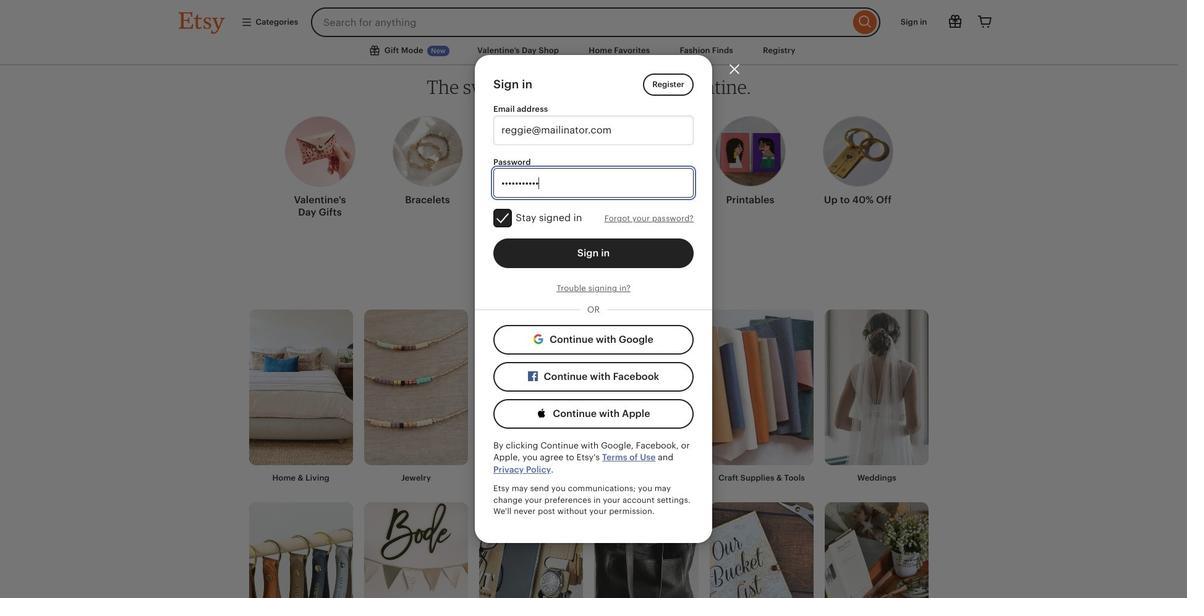 Task type: locate. For each thing, give the bounding box(es) containing it.
clothing image
[[595, 310, 699, 466]]

None email field
[[494, 116, 694, 145]]

home & living image
[[249, 310, 353, 466]]

menu bar
[[0, 0, 1179, 65], [156, 37, 1022, 65]]

accessories image
[[249, 503, 353, 599]]

None search field
[[311, 7, 881, 37]]

None password field
[[494, 169, 694, 198]]

weddings image
[[825, 310, 930, 466]]

books, movies & music image
[[710, 503, 814, 599]]

bags & purses image
[[595, 503, 699, 599]]

banner
[[156, 0, 1022, 37]]

dialog
[[0, 0, 1188, 599]]



Task type: describe. For each thing, give the bounding box(es) containing it.
electronics & accessories image
[[480, 503, 584, 599]]

bath & beauty image
[[825, 503, 930, 599]]

art & collectibles image
[[480, 310, 584, 466]]

baby image
[[364, 503, 468, 599]]

jewelry image
[[364, 310, 468, 466]]

craft supplies & tools image
[[710, 310, 814, 466]]



Task type: vqa. For each thing, say whether or not it's contained in the screenshot.
dialog
yes



